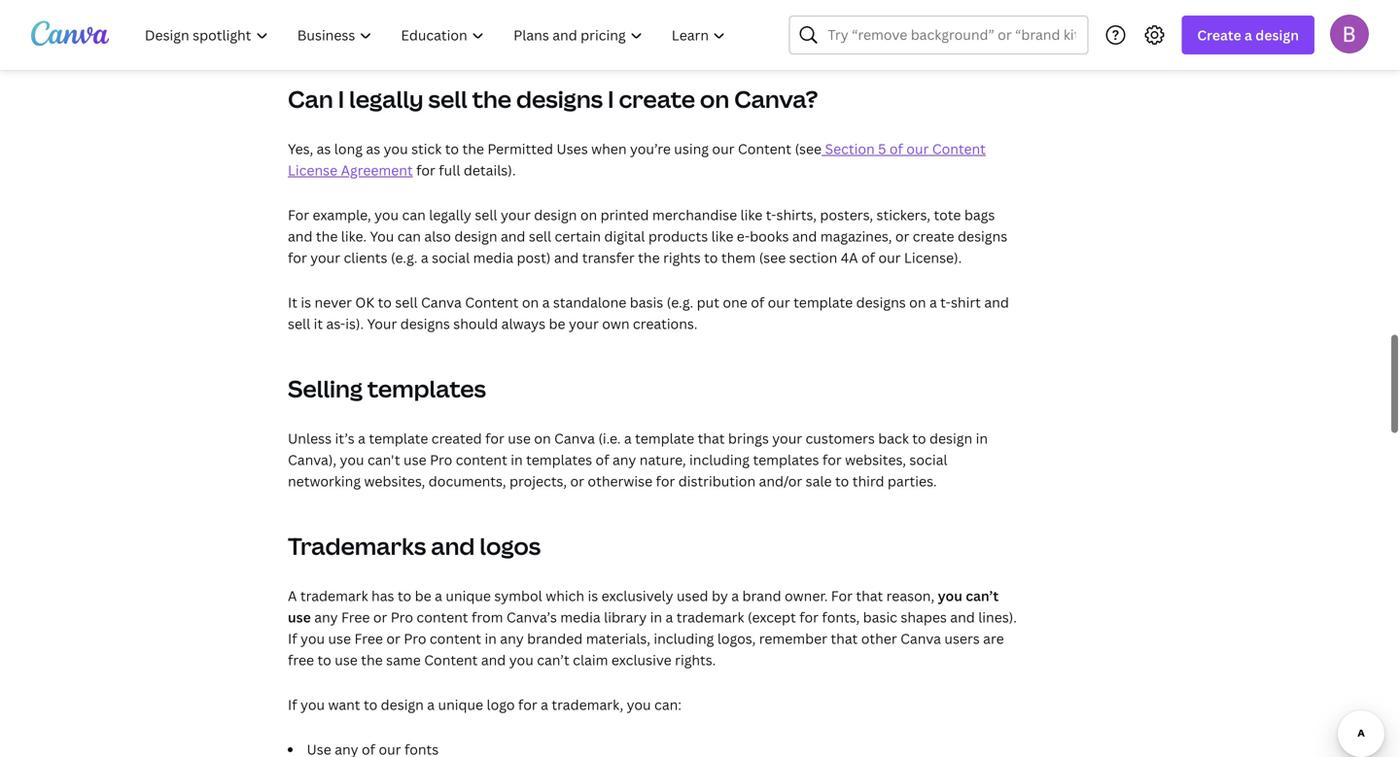 Task type: locate. For each thing, give the bounding box(es) containing it.
1 vertical spatial can
[[397, 227, 421, 245]]

unique for logo
[[438, 696, 483, 714]]

0 horizontal spatial (e.g.
[[391, 248, 418, 267]]

bob builder image
[[1330, 14, 1369, 53]]

websites, down can't
[[364, 472, 425, 490]]

a right "create"
[[1245, 26, 1252, 44]]

selling templates
[[288, 373, 486, 404]]

can right you
[[397, 227, 421, 245]]

1 vertical spatial pro
[[391, 608, 413, 627]]

0 horizontal spatial for
[[288, 206, 309, 224]]

1 horizontal spatial canva
[[554, 429, 595, 448]]

on inside "for example, you can legally sell your design on printed merchandise like t-shirts, posters, stickers, tote bags and the like. you can also design and sell certain digital products like e-books and magazines, or create designs for your clients (e.g. a social media post) and transfer the rights to them (see section 4a of our license)."
[[580, 206, 597, 224]]

1 vertical spatial for
[[831, 587, 853, 605]]

use inside you can't use
[[288, 608, 311, 627]]

0 vertical spatial media
[[473, 248, 514, 267]]

permitted
[[488, 139, 553, 158]]

for inside "for example, you can legally sell your design on printed merchandise like t-shirts, posters, stickers, tote bags and the like. you can also design and sell certain digital products like e-books and magazines, or create designs for your clients (e.g. a social media post) and transfer the rights to them (see section 4a of our license)."
[[288, 248, 307, 267]]

basic
[[863, 608, 898, 627]]

0 horizontal spatial as
[[317, 139, 331, 158]]

stickers,
[[877, 206, 931, 224]]

canva inside any free or pro content from canva's media library in a trademark (except for fonts, basic shapes and lines). if you use free or pro content in any branded materials, including logos, remember that other canva users are free to use the same content and you can't claim exclusive rights.
[[901, 630, 941, 648]]

including up distribution
[[689, 451, 750, 469]]

1 vertical spatial (see
[[759, 248, 786, 267]]

on for content
[[522, 293, 539, 312]]

(see down books
[[759, 248, 786, 267]]

owner.
[[785, 587, 828, 605]]

your left the clients
[[310, 248, 340, 267]]

pro up same
[[404, 630, 426, 648]]

0 horizontal spatial t-
[[766, 206, 777, 224]]

branded
[[527, 630, 583, 648]]

0 vertical spatial content
[[456, 451, 507, 469]]

0 vertical spatial any
[[613, 451, 636, 469]]

0 horizontal spatial like
[[711, 227, 734, 245]]

create a design button
[[1182, 16, 1315, 54]]

used
[[677, 587, 708, 605]]

0 vertical spatial social
[[432, 248, 470, 267]]

0 vertical spatial (see
[[795, 139, 822, 158]]

design right back
[[930, 429, 973, 448]]

brings
[[728, 429, 769, 448]]

social down also
[[432, 248, 470, 267]]

content inside unless it's a template created for use on canva (i.e. a template that brings your customers back to design in canva), you can't use pro content in templates of any nature, including templates for websites, social networking websites, documents, projects, or otherwise for distribution and/or sale to third parties.
[[456, 451, 507, 469]]

content right same
[[424, 651, 478, 669]]

a
[[1245, 26, 1252, 44], [421, 248, 429, 267], [542, 293, 550, 312], [930, 293, 937, 312], [358, 429, 366, 448], [624, 429, 632, 448], [435, 587, 442, 605], [731, 587, 739, 605], [666, 608, 673, 627], [427, 696, 435, 714], [541, 696, 548, 714]]

templates
[[368, 373, 486, 404], [526, 451, 592, 469], [753, 451, 819, 469]]

third
[[853, 472, 884, 490]]

of inside section 5 of our content license agreement
[[890, 139, 903, 158]]

any up otherwise
[[613, 451, 636, 469]]

sell up your
[[395, 293, 418, 312]]

merchandise
[[652, 206, 737, 224]]

0 vertical spatial if
[[288, 630, 297, 648]]

our inside "for example, you can legally sell your design on printed merchandise like t-shirts, posters, stickers, tote bags and the like. you can also design and sell certain digital products like e-books and magazines, or create designs for your clients (e.g. a social media post) and transfer the rights to them (see section 4a of our license)."
[[879, 248, 901, 267]]

that left brings
[[698, 429, 725, 448]]

1 vertical spatial can't
[[537, 651, 570, 669]]

Try "remove background" or "brand kit" search field
[[828, 17, 1076, 53]]

a inside dropdown button
[[1245, 26, 1252, 44]]

trademark down by on the bottom of the page
[[677, 608, 744, 627]]

you up shapes
[[938, 587, 963, 605]]

2 vertical spatial that
[[831, 630, 858, 648]]

on
[[700, 83, 730, 115], [580, 206, 597, 224], [522, 293, 539, 312], [909, 293, 926, 312], [534, 429, 551, 448]]

media left post) at the top of the page
[[473, 248, 514, 267]]

1 vertical spatial unique
[[438, 696, 483, 714]]

1 horizontal spatial (e.g.
[[667, 293, 694, 312]]

can't inside any free or pro content from canva's media library in a trademark (except for fonts, basic shapes and lines). if you use free or pro content in any branded materials, including logos, remember that other canva users are free to use the same content and you can't claim exclusive rights.
[[537, 651, 570, 669]]

1 vertical spatial is
[[588, 587, 598, 605]]

like up e-
[[741, 206, 763, 224]]

0 vertical spatial unique
[[446, 587, 491, 605]]

be right always
[[549, 314, 566, 333]]

1 horizontal spatial as
[[366, 139, 380, 158]]

media inside any free or pro content from canva's media library in a trademark (except for fonts, basic shapes and lines). if you use free or pro content in any branded materials, including logos, remember that other canva users are free to use the same content and you can't claim exclusive rights.
[[560, 608, 601, 627]]

template up can't
[[369, 429, 428, 448]]

websites, up third
[[845, 451, 906, 469]]

2 vertical spatial any
[[500, 630, 524, 648]]

yes,
[[288, 139, 313, 158]]

a
[[288, 587, 297, 605]]

for
[[416, 161, 436, 179], [288, 248, 307, 267], [485, 429, 505, 448], [823, 451, 842, 469], [656, 472, 675, 490], [800, 608, 819, 627], [518, 696, 537, 714]]

(except
[[748, 608, 796, 627]]

and down certain
[[554, 248, 579, 267]]

section
[[825, 139, 875, 158]]

for left example,
[[288, 206, 309, 224]]

on up using
[[700, 83, 730, 115]]

can't
[[966, 587, 999, 605], [537, 651, 570, 669]]

be
[[549, 314, 566, 333], [415, 587, 431, 605]]

1 horizontal spatial can't
[[966, 587, 999, 605]]

1 vertical spatial trademark
[[677, 608, 744, 627]]

trademarks
[[288, 530, 426, 562]]

any down canva's
[[500, 630, 524, 648]]

content inside it is never ok to sell canva content on a standalone basis (e.g. put one of our template designs on a t-shirt and sell it as-is). your designs should always be your own creations.
[[465, 293, 519, 312]]

you up you
[[374, 206, 399, 224]]

if up free
[[288, 630, 297, 648]]

are
[[983, 630, 1004, 648]]

1 horizontal spatial trademark
[[677, 608, 744, 627]]

content up documents,
[[456, 451, 507, 469]]

0 vertical spatial (e.g.
[[391, 248, 418, 267]]

our
[[712, 139, 735, 158], [907, 139, 929, 158], [879, 248, 901, 267], [768, 293, 790, 312]]

design right "create"
[[1256, 26, 1299, 44]]

shirts,
[[777, 206, 817, 224]]

1 horizontal spatial any
[[500, 630, 524, 648]]

like left e-
[[711, 227, 734, 245]]

1 if from the top
[[288, 630, 297, 648]]

or
[[895, 227, 910, 245], [570, 472, 584, 490], [373, 608, 387, 627], [386, 630, 401, 648]]

use
[[508, 429, 531, 448], [404, 451, 427, 469], [288, 608, 311, 627], [328, 630, 351, 648], [335, 651, 358, 669]]

for full details).
[[413, 161, 516, 179]]

0 horizontal spatial media
[[473, 248, 514, 267]]

including inside unless it's a template created for use on canva (i.e. a template that brings your customers back to design in canva), you can't use pro content in templates of any nature, including templates for websites, social networking websites, documents, projects, or otherwise for distribution and/or sale to third parties.
[[689, 451, 750, 469]]

networking
[[288, 472, 361, 490]]

is right which
[[588, 587, 598, 605]]

1 horizontal spatial media
[[560, 608, 601, 627]]

pro inside unless it's a template created for use on canva (i.e. a template that brings your customers back to design in canva), you can't use pro content in templates of any nature, including templates for websites, social networking websites, documents, projects, or otherwise for distribution and/or sale to third parties.
[[430, 451, 452, 469]]

4a
[[841, 248, 858, 267]]

selling
[[288, 373, 363, 404]]

you
[[384, 139, 408, 158], [374, 206, 399, 224], [340, 451, 364, 469], [938, 587, 963, 605], [300, 630, 325, 648], [509, 651, 534, 669], [300, 696, 325, 714], [627, 696, 651, 714]]

to right sale on the bottom of page
[[835, 472, 849, 490]]

content up "tote"
[[932, 139, 986, 158]]

for down owner.
[[800, 608, 819, 627]]

a inside any free or pro content from canva's media library in a trademark (except for fonts, basic shapes and lines). if you use free or pro content in any branded materials, including logos, remember that other canva users are free to use the same content and you can't claim exclusive rights.
[[666, 608, 673, 627]]

social up parties.
[[910, 451, 948, 469]]

1 horizontal spatial be
[[549, 314, 566, 333]]

2 vertical spatial content
[[430, 630, 481, 648]]

1 vertical spatial social
[[910, 451, 948, 469]]

to left the them
[[704, 248, 718, 267]]

lines).
[[978, 608, 1017, 627]]

sell
[[428, 83, 467, 115], [475, 206, 497, 224], [529, 227, 551, 245], [395, 293, 418, 312], [288, 314, 310, 333]]

should
[[453, 314, 498, 333]]

0 vertical spatial trademark
[[300, 587, 368, 605]]

never
[[315, 293, 352, 312]]

the left same
[[361, 651, 383, 669]]

content
[[738, 139, 792, 158], [932, 139, 986, 158], [465, 293, 519, 312], [424, 651, 478, 669]]

0 horizontal spatial websites,
[[364, 472, 425, 490]]

(e.g. up creations.
[[667, 293, 694, 312]]

0 vertical spatial that
[[698, 429, 725, 448]]

our inside section 5 of our content license agreement
[[907, 139, 929, 158]]

2 vertical spatial canva
[[901, 630, 941, 648]]

a left logo
[[427, 696, 435, 714]]

1 horizontal spatial t-
[[941, 293, 951, 312]]

free down has
[[354, 630, 383, 648]]

0 horizontal spatial can't
[[537, 651, 570, 669]]

0 horizontal spatial templates
[[368, 373, 486, 404]]

pro down has
[[391, 608, 413, 627]]

our right 5
[[907, 139, 929, 158]]

1 horizontal spatial legally
[[429, 206, 472, 224]]

logos,
[[717, 630, 756, 648]]

your inside unless it's a template created for use on canva (i.e. a template that brings your customers back to design in canva), you can't use pro content in templates of any nature, including templates for websites, social networking websites, documents, projects, or otherwise for distribution and/or sale to third parties.
[[772, 429, 802, 448]]

your right brings
[[772, 429, 802, 448]]

0 horizontal spatial create
[[619, 83, 695, 115]]

1 vertical spatial create
[[913, 227, 955, 245]]

to right ok
[[378, 293, 392, 312]]

including up rights.
[[654, 630, 714, 648]]

t-
[[766, 206, 777, 224], [941, 293, 951, 312]]

1 horizontal spatial i
[[608, 83, 614, 115]]

that up 'basic'
[[856, 587, 883, 605]]

pro for use
[[430, 451, 452, 469]]

pro for or
[[404, 630, 426, 648]]

1 horizontal spatial like
[[741, 206, 763, 224]]

can't up lines).
[[966, 587, 999, 605]]

media
[[473, 248, 514, 267], [560, 608, 601, 627]]

posters,
[[820, 206, 873, 224]]

free down 'trademarks'
[[341, 608, 370, 627]]

0 horizontal spatial be
[[415, 587, 431, 605]]

or down has
[[373, 608, 387, 627]]

our right using
[[712, 139, 735, 158]]

create up you're
[[619, 83, 695, 115]]

1 vertical spatial websites,
[[364, 472, 425, 490]]

distribution
[[679, 472, 756, 490]]

1 horizontal spatial is
[[588, 587, 598, 605]]

you left the can:
[[627, 696, 651, 714]]

0 horizontal spatial legally
[[349, 83, 424, 115]]

unique for symbol
[[446, 587, 491, 605]]

your
[[367, 314, 397, 333]]

1 vertical spatial any
[[314, 608, 338, 627]]

if inside any free or pro content from canva's media library in a trademark (except for fonts, basic shapes and lines). if you use free or pro content in any branded materials, including logos, remember that other canva users are free to use the same content and you can't claim exclusive rights.
[[288, 630, 297, 648]]

legally
[[349, 83, 424, 115], [429, 206, 472, 224]]

e-
[[737, 227, 750, 245]]

has
[[371, 587, 394, 605]]

design inside unless it's a template created for use on canva (i.e. a template that brings your customers back to design in canva), you can't use pro content in templates of any nature, including templates for websites, social networking websites, documents, projects, or otherwise for distribution and/or sale to third parties.
[[930, 429, 973, 448]]

can:
[[655, 696, 682, 714]]

back
[[878, 429, 909, 448]]

customers
[[806, 429, 875, 448]]

as right yes, at the left of page
[[317, 139, 331, 158]]

1 as from the left
[[317, 139, 331, 158]]

stick
[[411, 139, 442, 158]]

is right it
[[301, 293, 311, 312]]

create up license).
[[913, 227, 955, 245]]

a down exclusively
[[666, 608, 673, 627]]

1 vertical spatial be
[[415, 587, 431, 605]]

0 vertical spatial t-
[[766, 206, 777, 224]]

1 vertical spatial if
[[288, 696, 297, 714]]

canva inside unless it's a template created for use on canva (i.e. a template that brings your customers back to design in canva), you can't use pro content in templates of any nature, including templates for websites, social networking websites, documents, projects, or otherwise for distribution and/or sale to third parties.
[[554, 429, 595, 448]]

if
[[288, 630, 297, 648], [288, 696, 297, 714]]

trademark inside any free or pro content from canva's media library in a trademark (except for fonts, basic shapes and lines). if you use free or pro content in any branded materials, including logos, remember that other canva users are free to use the same content and you can't claim exclusive rights.
[[677, 608, 744, 627]]

1 vertical spatial media
[[560, 608, 601, 627]]

0 horizontal spatial trademark
[[300, 587, 368, 605]]

1 vertical spatial legally
[[429, 206, 472, 224]]

0 vertical spatial for
[[288, 206, 309, 224]]

unique
[[446, 587, 491, 605], [438, 696, 483, 714]]

0 vertical spatial can't
[[966, 587, 999, 605]]

templates up and/or
[[753, 451, 819, 469]]

on up certain
[[580, 206, 597, 224]]

on up always
[[522, 293, 539, 312]]

0 vertical spatial create
[[619, 83, 695, 115]]

(i.e.
[[598, 429, 621, 448]]

a left trademark, on the left
[[541, 696, 548, 714]]

of right 4a
[[862, 248, 875, 267]]

0 horizontal spatial canva
[[421, 293, 462, 312]]

that inside unless it's a template created for use on canva (i.e. a template that brings your customers back to design in canva), you can't use pro content in templates of any nature, including templates for websites, social networking websites, documents, projects, or otherwise for distribution and/or sale to third parties.
[[698, 429, 725, 448]]

of inside it is never ok to sell canva content on a standalone basis (e.g. put one of our template designs on a t-shirt and sell it as-is). your designs should always be your own creations.
[[751, 293, 765, 312]]

1 vertical spatial canva
[[554, 429, 595, 448]]

1 vertical spatial including
[[654, 630, 714, 648]]

shapes
[[901, 608, 947, 627]]

2 horizontal spatial template
[[794, 293, 853, 312]]

section 5 of our content license agreement
[[288, 139, 986, 179]]

2 horizontal spatial any
[[613, 451, 636, 469]]

1 vertical spatial t-
[[941, 293, 951, 312]]

be right has
[[415, 587, 431, 605]]

0 vertical spatial legally
[[349, 83, 424, 115]]

you down it's
[[340, 451, 364, 469]]

our down magazines,
[[879, 248, 901, 267]]

1 horizontal spatial template
[[635, 429, 694, 448]]

for up fonts,
[[831, 587, 853, 605]]

to
[[445, 139, 459, 158], [704, 248, 718, 267], [378, 293, 392, 312], [912, 429, 926, 448], [835, 472, 849, 490], [398, 587, 412, 605], [318, 651, 331, 669], [364, 696, 378, 714]]

0 vertical spatial websites,
[[845, 451, 906, 469]]

top level navigation element
[[132, 16, 742, 54]]

0 horizontal spatial is
[[301, 293, 311, 312]]

1 horizontal spatial (see
[[795, 139, 822, 158]]

(e.g. inside "for example, you can legally sell your design on printed merchandise like t-shirts, posters, stickers, tote bags and the like. you can also design and sell certain digital products like e-books and magazines, or create designs for your clients (e.g. a social media post) and transfer the rights to them (see section 4a of our license)."
[[391, 248, 418, 267]]

unique up from
[[446, 587, 491, 605]]

tote
[[934, 206, 961, 224]]

0 horizontal spatial (see
[[759, 248, 786, 267]]

otherwise
[[588, 472, 653, 490]]

to up full
[[445, 139, 459, 158]]

exclusive
[[612, 651, 672, 669]]

your inside it is never ok to sell canva content on a standalone basis (e.g. put one of our template designs on a t-shirt and sell it as-is). your designs should always be your own creations.
[[569, 314, 599, 333]]

canva down shapes
[[901, 630, 941, 648]]

templates up projects, at the left bottom of page
[[526, 451, 592, 469]]

our right one
[[768, 293, 790, 312]]

template
[[794, 293, 853, 312], [369, 429, 428, 448], [635, 429, 694, 448]]

can i legally sell the designs i create on canva?
[[288, 83, 818, 115]]

free
[[288, 651, 314, 669]]

also
[[424, 227, 451, 245]]

of down "(i.e." at the bottom
[[596, 451, 609, 469]]

0 horizontal spatial social
[[432, 248, 470, 267]]

0 vertical spatial canva
[[421, 293, 462, 312]]

nature,
[[640, 451, 686, 469]]

canva up should
[[421, 293, 462, 312]]

1 horizontal spatial templates
[[526, 451, 592, 469]]

social
[[432, 248, 470, 267], [910, 451, 948, 469]]

or down the stickers,
[[895, 227, 910, 245]]

or right projects, at the left bottom of page
[[570, 472, 584, 490]]

a right by on the bottom of the page
[[731, 587, 739, 605]]

0 vertical spatial pro
[[430, 451, 452, 469]]

1 vertical spatial (e.g.
[[667, 293, 694, 312]]

free
[[341, 608, 370, 627], [354, 630, 383, 648]]

0 horizontal spatial i
[[338, 83, 344, 115]]

designs down bags
[[958, 227, 1008, 245]]

1 vertical spatial free
[[354, 630, 383, 648]]

0 vertical spatial be
[[549, 314, 566, 333]]

2 horizontal spatial canva
[[901, 630, 941, 648]]

t- down license).
[[941, 293, 951, 312]]

template up nature,
[[635, 429, 694, 448]]

1 horizontal spatial create
[[913, 227, 955, 245]]

0 vertical spatial is
[[301, 293, 311, 312]]

2 vertical spatial pro
[[404, 630, 426, 648]]

for right created
[[485, 429, 505, 448]]

0 vertical spatial including
[[689, 451, 750, 469]]

1 horizontal spatial social
[[910, 451, 948, 469]]

library
[[604, 608, 647, 627]]



Task type: describe. For each thing, give the bounding box(es) containing it.
(e.g. inside it is never ok to sell canva content on a standalone basis (e.g. put one of our template designs on a t-shirt and sell it as-is). your designs should always be your own creations.
[[667, 293, 694, 312]]

the down the digital
[[638, 248, 660, 267]]

it is never ok to sell canva content on a standalone basis (e.g. put one of our template designs on a t-shirt and sell it as-is). your designs should always be your own creations.
[[288, 293, 1009, 333]]

1 vertical spatial content
[[417, 608, 468, 627]]

content inside section 5 of our content license agreement
[[932, 139, 986, 158]]

ok
[[355, 293, 375, 312]]

design down same
[[381, 696, 424, 714]]

yes, as long as you stick to the permitted uses when you're using our content (see
[[288, 139, 822, 158]]

materials,
[[586, 630, 651, 648]]

in up projects, at the left bottom of page
[[511, 451, 523, 469]]

always
[[501, 314, 546, 333]]

canva inside it is never ok to sell canva content on a standalone basis (e.g. put one of our template designs on a t-shirt and sell it as-is). your designs should always be your own creations.
[[421, 293, 462, 312]]

for inside any free or pro content from canva's media library in a trademark (except for fonts, basic shapes and lines). if you use free or pro content in any branded materials, including logos, remember that other canva users are free to use the same content and you can't claim exclusive rights.
[[800, 608, 819, 627]]

content for content
[[430, 630, 481, 648]]

remember
[[759, 630, 828, 648]]

you left want
[[300, 696, 325, 714]]

want
[[328, 696, 360, 714]]

1 vertical spatial like
[[711, 227, 734, 245]]

shirt
[[951, 293, 981, 312]]

products
[[648, 227, 708, 245]]

content down canva?
[[738, 139, 792, 158]]

a right "(i.e." at the bottom
[[624, 429, 632, 448]]

2 horizontal spatial templates
[[753, 451, 819, 469]]

printed
[[601, 206, 649, 224]]

for down the "customers"
[[823, 451, 842, 469]]

creations.
[[633, 314, 698, 333]]

rights
[[663, 248, 701, 267]]

or inside "for example, you can legally sell your design on printed merchandise like t-shirts, posters, stickers, tote bags and the like. you can also design and sell certain digital products like e-books and magazines, or create designs for your clients (e.g. a social media post) and transfer the rights to them (see section 4a of our license)."
[[895, 227, 910, 245]]

which
[[546, 587, 585, 605]]

2 if from the top
[[288, 696, 297, 714]]

any inside unless it's a template created for use on canva (i.e. a template that brings your customers back to design in canva), you can't use pro content in templates of any nature, including templates for websites, social networking websites, documents, projects, or otherwise for distribution and/or sale to third parties.
[[613, 451, 636, 469]]

content inside any free or pro content from canva's media library in a trademark (except for fonts, basic shapes and lines). if you use free or pro content in any branded materials, including logos, remember that other canva users are free to use the same content and you can't claim exclusive rights.
[[424, 651, 478, 669]]

you up free
[[300, 630, 325, 648]]

2 i from the left
[[608, 83, 614, 115]]

be inside it is never ok to sell canva content on a standalone basis (e.g. put one of our template designs on a t-shirt and sell it as-is). your designs should always be your own creations.
[[549, 314, 566, 333]]

you down branded on the bottom of page
[[509, 651, 534, 669]]

sell up post) at the top of the page
[[529, 227, 551, 245]]

example,
[[313, 206, 371, 224]]

section
[[789, 248, 838, 267]]

a trademark has to be a unique symbol which is exclusively used by a brand owner. for that reason,
[[288, 587, 938, 605]]

you
[[370, 227, 394, 245]]

unless
[[288, 429, 332, 448]]

and down from
[[481, 651, 506, 669]]

for example, you can legally sell your design on printed merchandise like t-shirts, posters, stickers, tote bags and the like. you can also design and sell certain digital products like e-books and magazines, or create designs for your clients (e.g. a social media post) and transfer the rights to them (see section 4a of our license).
[[288, 206, 1008, 267]]

and/or
[[759, 472, 802, 490]]

parties.
[[888, 472, 937, 490]]

create
[[1197, 26, 1242, 44]]

on down license).
[[909, 293, 926, 312]]

you inside you can't use
[[938, 587, 963, 605]]

it's
[[335, 429, 355, 448]]

transfer
[[582, 248, 635, 267]]

and inside it is never ok to sell canva content on a standalone basis (e.g. put one of our template designs on a t-shirt and sell it as-is). your designs should always be your own creations.
[[984, 293, 1009, 312]]

for right logo
[[518, 696, 537, 714]]

of inside unless it's a template created for use on canva (i.e. a template that brings your customers back to design in canva), you can't use pro content in templates of any nature, including templates for websites, social networking websites, documents, projects, or otherwise for distribution and/or sale to third parties.
[[596, 451, 609, 469]]

reason,
[[887, 587, 935, 605]]

you up the agreement
[[384, 139, 408, 158]]

them
[[721, 248, 756, 267]]

as-
[[326, 314, 345, 333]]

your up post) at the top of the page
[[501, 206, 531, 224]]

or up same
[[386, 630, 401, 648]]

canva?
[[734, 83, 818, 115]]

it
[[314, 314, 323, 333]]

trademarks and logos
[[288, 530, 541, 562]]

to inside any free or pro content from canva's media library in a trademark (except for fonts, basic shapes and lines). if you use free or pro content in any branded materials, including logos, remember that other canva users are free to use the same content and you can't claim exclusive rights.
[[318, 651, 331, 669]]

can
[[288, 83, 333, 115]]

users
[[945, 630, 980, 648]]

trademark,
[[552, 696, 624, 714]]

on for design
[[580, 206, 597, 224]]

logo
[[487, 696, 515, 714]]

template inside it is never ok to sell canva content on a standalone basis (e.g. put one of our template designs on a t-shirt and sell it as-is). your designs should always be your own creations.
[[794, 293, 853, 312]]

put
[[697, 293, 720, 312]]

our inside it is never ok to sell canva content on a standalone basis (e.g. put one of our template designs on a t-shirt and sell it as-is). your designs should always be your own creations.
[[768, 293, 790, 312]]

canva),
[[288, 451, 337, 469]]

designs right your
[[400, 314, 450, 333]]

certain
[[555, 227, 601, 245]]

created
[[432, 429, 482, 448]]

in down from
[[485, 630, 497, 648]]

you can't use
[[288, 587, 999, 627]]

1 i from the left
[[338, 83, 344, 115]]

you inside unless it's a template created for use on canva (i.e. a template that brings your customers back to design in canva), you can't use pro content in templates of any nature, including templates for websites, social networking websites, documents, projects, or otherwise for distribution and/or sale to third parties.
[[340, 451, 364, 469]]

media inside "for example, you can legally sell your design on printed merchandise like t-shirts, posters, stickers, tote bags and the like. you can also design and sell certain digital products like e-books and magazines, or create designs for your clients (e.g. a social media post) and transfer the rights to them (see section 4a of our license)."
[[473, 248, 514, 267]]

uses
[[557, 139, 588, 158]]

to right has
[[398, 587, 412, 605]]

designs down 4a
[[856, 293, 906, 312]]

social inside unless it's a template created for use on canva (i.e. a template that brings your customers back to design in canva), you can't use pro content in templates of any nature, including templates for websites, social networking websites, documents, projects, or otherwise for distribution and/or sale to third parties.
[[910, 451, 948, 469]]

license
[[288, 161, 338, 179]]

a up always
[[542, 293, 550, 312]]

for inside "for example, you can legally sell your design on printed merchandise like t-shirts, posters, stickers, tote bags and the like. you can also design and sell certain digital products like e-books and magazines, or create designs for your clients (e.g. a social media post) and transfer the rights to them (see section 4a of our license)."
[[288, 206, 309, 224]]

license).
[[904, 248, 962, 267]]

2 as from the left
[[366, 139, 380, 158]]

details).
[[464, 161, 516, 179]]

own
[[602, 314, 630, 333]]

the up permitted
[[472, 83, 512, 115]]

on inside unless it's a template created for use on canva (i.e. a template that brings your customers back to design in canva), you can't use pro content in templates of any nature, including templates for websites, social networking websites, documents, projects, or otherwise for distribution and/or sale to third parties.
[[534, 429, 551, 448]]

you inside "for example, you can legally sell your design on printed merchandise like t-shirts, posters, stickers, tote bags and the like. you can also design and sell certain digital products like e-books and magazines, or create designs for your clients (e.g. a social media post) and transfer the rights to them (see section 4a of our license)."
[[374, 206, 399, 224]]

it
[[288, 293, 298, 312]]

including inside any free or pro content from canva's media library in a trademark (except for fonts, basic shapes and lines). if you use free or pro content in any branded materials, including logos, remember that other canva users are free to use the same content and you can't claim exclusive rights.
[[654, 630, 714, 648]]

for down nature,
[[656, 472, 675, 490]]

can't inside you can't use
[[966, 587, 999, 605]]

in down exclusively
[[650, 608, 662, 627]]

sell left it
[[288, 314, 310, 333]]

a down trademarks and logos on the left bottom of the page
[[435, 587, 442, 605]]

by
[[712, 587, 728, 605]]

bags
[[965, 206, 995, 224]]

of inside "for example, you can legally sell your design on printed merchandise like t-shirts, posters, stickers, tote bags and the like. you can also design and sell certain digital products like e-books and magazines, or create designs for your clients (e.g. a social media post) and transfer the rights to them (see section 4a of our license)."
[[862, 248, 875, 267]]

basis
[[630, 293, 663, 312]]

long
[[334, 139, 363, 158]]

and up users
[[950, 608, 975, 627]]

a left shirt
[[930, 293, 937, 312]]

design inside dropdown button
[[1256, 26, 1299, 44]]

1 horizontal spatial websites,
[[845, 451, 906, 469]]

using
[[674, 139, 709, 158]]

to right back
[[912, 429, 926, 448]]

and down shirts,
[[792, 227, 817, 245]]

standalone
[[553, 293, 627, 312]]

a right it's
[[358, 429, 366, 448]]

(see inside "for example, you can legally sell your design on printed merchandise like t-shirts, posters, stickers, tote bags and the like. you can also design and sell certain digital products like e-books and magazines, or create designs for your clients (e.g. a social media post) and transfer the rights to them (see section 4a of our license)."
[[759, 248, 786, 267]]

designs up yes, as long as you stick to the permitted uses when you're using our content (see
[[516, 83, 603, 115]]

other
[[861, 630, 897, 648]]

sale
[[806, 472, 832, 490]]

unless it's a template created for use on canva (i.e. a template that brings your customers back to design in canva), you can't use pro content in templates of any nature, including templates for websites, social networking websites, documents, projects, or otherwise for distribution and/or sale to third parties.
[[288, 429, 988, 490]]

full
[[439, 161, 460, 179]]

magazines,
[[821, 227, 892, 245]]

to inside it is never ok to sell canva content on a standalone basis (e.g. put one of our template designs on a t-shirt and sell it as-is). your designs should always be your own creations.
[[378, 293, 392, 312]]

0 vertical spatial free
[[341, 608, 370, 627]]

the down example,
[[316, 227, 338, 245]]

like.
[[341, 227, 367, 245]]

social inside "for example, you can legally sell your design on printed merchandise like t-shirts, posters, stickers, tote bags and the like. you can also design and sell certain digital products like e-books and magazines, or create designs for your clients (e.g. a social media post) and transfer the rights to them (see section 4a of our license)."
[[432, 248, 470, 267]]

digital
[[604, 227, 645, 245]]

content for created
[[456, 451, 507, 469]]

or inside unless it's a template created for use on canva (i.e. a template that brings your customers back to design in canva), you can't use pro content in templates of any nature, including templates for websites, social networking websites, documents, projects, or otherwise for distribution and/or sale to third parties.
[[570, 472, 584, 490]]

0 vertical spatial can
[[402, 206, 426, 224]]

0 vertical spatial like
[[741, 206, 763, 224]]

designs inside "for example, you can legally sell your design on printed merchandise like t-shirts, posters, stickers, tote bags and the like. you can also design and sell certain digital products like e-books and magazines, or create designs for your clients (e.g. a social media post) and transfer the rights to them (see section 4a of our license)."
[[958, 227, 1008, 245]]

is).
[[345, 314, 364, 333]]

design up certain
[[534, 206, 577, 224]]

books
[[750, 227, 789, 245]]

section 5 of our content license agreement link
[[288, 139, 986, 179]]

on for create
[[700, 83, 730, 115]]

1 horizontal spatial for
[[831, 587, 853, 605]]

in right back
[[976, 429, 988, 448]]

sell down the details).
[[475, 206, 497, 224]]

is inside it is never ok to sell canva content on a standalone basis (e.g. put one of our template designs on a t-shirt and sell it as-is). your designs should always be your own creations.
[[301, 293, 311, 312]]

1 vertical spatial that
[[856, 587, 883, 605]]

legally inside "for example, you can legally sell your design on printed merchandise like t-shirts, posters, stickers, tote bags and the like. you can also design and sell certain digital products like e-books and magazines, or create designs for your clients (e.g. a social media post) and transfer the rights to them (see section 4a of our license)."
[[429, 206, 472, 224]]

and up post) at the top of the page
[[501, 227, 526, 245]]

t- inside it is never ok to sell canva content on a standalone basis (e.g. put one of our template designs on a t-shirt and sell it as-is). your designs should always be your own creations.
[[941, 293, 951, 312]]

and left logos
[[431, 530, 475, 562]]

to right want
[[364, 696, 378, 714]]

the inside any free or pro content from canva's media library in a trademark (except for fonts, basic shapes and lines). if you use free or pro content in any branded materials, including logos, remember that other canva users are free to use the same content and you can't claim exclusive rights.
[[361, 651, 383, 669]]

brand
[[742, 587, 781, 605]]

if you want to design a unique logo for a trademark, you can:
[[288, 696, 682, 714]]

create inside "for example, you can legally sell your design on printed merchandise like t-shirts, posters, stickers, tote bags and the like. you can also design and sell certain digital products like e-books and magazines, or create designs for your clients (e.g. a social media post) and transfer the rights to them (see section 4a of our license)."
[[913, 227, 955, 245]]

the up for full details).
[[462, 139, 484, 158]]

any free or pro content from canva's media library in a trademark (except for fonts, basic shapes and lines). if you use free or pro content in any branded materials, including logos, remember that other canva users are free to use the same content and you can't claim exclusive rights.
[[288, 608, 1017, 669]]

to inside "for example, you can legally sell your design on printed merchandise like t-shirts, posters, stickers, tote bags and the like. you can also design and sell certain digital products like e-books and magazines, or create designs for your clients (e.g. a social media post) and transfer the rights to them (see section 4a of our license)."
[[704, 248, 718, 267]]

0 horizontal spatial template
[[369, 429, 428, 448]]

for down "stick"
[[416, 161, 436, 179]]

clients
[[344, 248, 388, 267]]

a inside "for example, you can legally sell your design on printed merchandise like t-shirts, posters, stickers, tote bags and the like. you can also design and sell certain digital products like e-books and magazines, or create designs for your clients (e.g. a social media post) and transfer the rights to them (see section 4a of our license)."
[[421, 248, 429, 267]]

logos
[[480, 530, 541, 562]]

rights.
[[675, 651, 716, 669]]

t- inside "for example, you can legally sell your design on printed merchandise like t-shirts, posters, stickers, tote bags and the like. you can also design and sell certain digital products like e-books and magazines, or create designs for your clients (e.g. a social media post) and transfer the rights to them (see section 4a of our license)."
[[766, 206, 777, 224]]

design right also
[[454, 227, 497, 245]]

can't
[[368, 451, 400, 469]]

0 horizontal spatial any
[[314, 608, 338, 627]]

sell up "stick"
[[428, 83, 467, 115]]

and left the like.
[[288, 227, 313, 245]]

symbol
[[494, 587, 542, 605]]

post)
[[517, 248, 551, 267]]

that inside any free or pro content from canva's media library in a trademark (except for fonts, basic shapes and lines). if you use free or pro content in any branded materials, including logos, remember that other canva users are free to use the same content and you can't claim exclusive rights.
[[831, 630, 858, 648]]

you're
[[630, 139, 671, 158]]

documents,
[[429, 472, 506, 490]]



Task type: vqa. For each thing, say whether or not it's contained in the screenshot.
edited in the "option"
no



